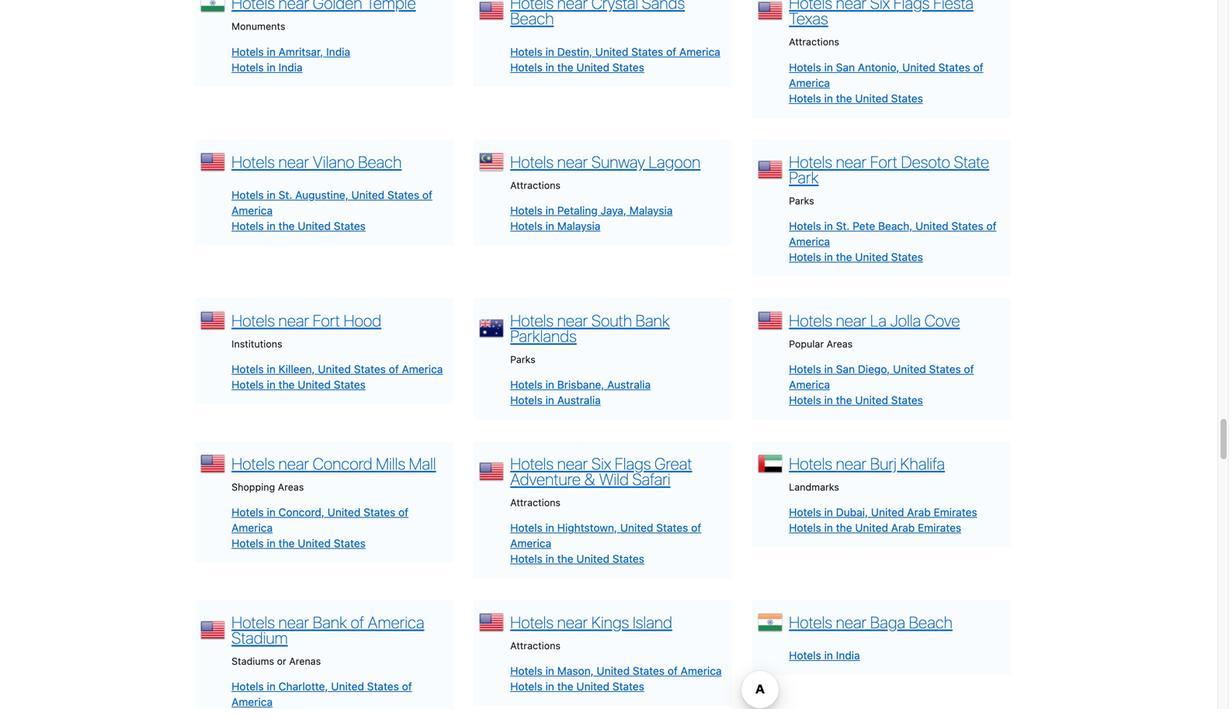 Task type: describe. For each thing, give the bounding box(es) containing it.
the inside hotels in dubai, united arab emirates hotels in the united arab emirates
[[836, 522, 852, 535]]

hotels in destin, united states of america hotels in the united states
[[510, 45, 720, 74]]

in inside hotels in charlotte, united states of america
[[267, 681, 276, 693]]

of inside hotels in killeen, united states of america hotels in the united states
[[389, 363, 399, 376]]

hightstown,
[[557, 522, 617, 535]]

hotels near six flags great adventure & wild safari link
[[510, 454, 692, 489]]

south
[[591, 311, 632, 330]]

stadiums or arenas
[[232, 656, 321, 667]]

united down hotels in st. augustine, united states of america link
[[298, 220, 331, 232]]

hotels near south bank parklands link
[[510, 311, 670, 346]]

hotels near la jolla cove link
[[789, 311, 960, 330]]

hotels near bank of america stadium link
[[232, 613, 424, 648]]

great
[[655, 454, 692, 474]]

america inside hotels in san antonio, united states of america hotels in the united states
[[789, 76, 830, 89]]

hotels in the united states link for hotels near concord mills mall
[[232, 537, 366, 550]]

the inside hotels in killeen, united states of america hotels in the united states
[[278, 379, 295, 391]]

america inside hotels in san diego, united states of america hotels in the united states
[[789, 379, 830, 391]]

bank inside hotels near bank of america stadium
[[313, 613, 347, 632]]

dubai,
[[836, 506, 868, 519]]

kings
[[591, 613, 629, 632]]

crystal
[[591, 0, 638, 13]]

diego,
[[858, 363, 890, 376]]

hood
[[344, 311, 381, 330]]

united down hotels in st. pete beach, united states of america link on the right of the page
[[855, 251, 888, 264]]

beach for hotels near vilano beach
[[358, 152, 402, 171]]

desoto
[[901, 152, 950, 171]]

united down hotels in san diego, united states of america 'link'
[[855, 394, 888, 407]]

of inside hotels in hightstown, united states of america hotels in the united states
[[691, 522, 701, 535]]

hotels in destin, united states of america link
[[510, 45, 720, 58]]

hotels in the united arab emirates link
[[789, 522, 961, 535]]

sunway
[[591, 152, 645, 171]]

fiesta
[[933, 0, 974, 13]]

0 vertical spatial emirates
[[934, 506, 977, 519]]

state
[[954, 152, 989, 171]]

adventure
[[510, 470, 581, 489]]

hotels near vilano beach link
[[232, 152, 402, 171]]

parklands
[[510, 326, 577, 346]]

1 vertical spatial emirates
[[918, 522, 961, 535]]

hotels in brisbane, australia link
[[510, 379, 651, 391]]

united right diego,
[[893, 363, 926, 376]]

attractions for hotels near six flags great adventure & wild safari
[[510, 497, 561, 509]]

hotels in san antonio, united states of america link
[[789, 61, 983, 89]]

brisbane,
[[557, 379, 604, 391]]

united down killeen,
[[298, 379, 331, 391]]

jolla
[[890, 311, 921, 330]]

beach,
[[878, 220, 912, 232]]

hotels in san diego, united states of america link
[[789, 363, 974, 391]]

america inside hotels in killeen, united states of america hotels in the united states
[[402, 363, 443, 376]]

united up hotels in the united arab emirates link
[[871, 506, 904, 519]]

near for hotels near la jolla cove
[[836, 311, 867, 330]]

of inside hotels near bank of america stadium
[[351, 613, 364, 632]]

of inside hotels in st. augustine, united states of america hotels in the united states
[[422, 189, 432, 201]]

hotels near six flags fiesta texas link
[[789, 0, 974, 28]]

united down 'hotels in concord, united states of america' link
[[298, 537, 331, 550]]

america inside the 'hotels in st. pete beach, united states of america hotels in the united states'
[[789, 235, 830, 248]]

the inside hotels in destin, united states of america hotels in the united states
[[557, 61, 573, 74]]

the inside hotels in san diego, united states of america hotels in the united states
[[836, 394, 852, 407]]

hotels near la jolla cove
[[789, 311, 960, 330]]

charlotte,
[[278, 681, 328, 693]]

hotels in concord, united states of america hotels in the united states
[[232, 506, 408, 550]]

hotels in mason, united states of america link
[[510, 665, 722, 678]]

near for hotels near kings island
[[557, 613, 588, 632]]

hotels in amritsar, india hotels in india
[[232, 45, 350, 74]]

hotels in charlotte, united states of america link
[[232, 681, 412, 709]]

near for hotels near bank of america stadium
[[278, 613, 309, 632]]

wild
[[599, 470, 629, 489]]

hotels near crystal sands beach link
[[510, 0, 685, 28]]

0 vertical spatial arab
[[907, 506, 931, 519]]

united right killeen,
[[318, 363, 351, 376]]

united right 'hightstown,' on the bottom of page
[[620, 522, 653, 535]]

hotels near baga beach
[[789, 613, 953, 632]]

landmarks
[[789, 482, 839, 493]]

the inside hotels in mason, united states of america hotels in the united states
[[557, 681, 573, 693]]

of inside the 'hotels in st. pete beach, united states of america hotels in the united states'
[[986, 220, 996, 232]]

hotels in india link for hotels near baga beach
[[789, 650, 860, 662]]

america inside hotels in destin, united states of america hotels in the united states
[[679, 45, 720, 58]]

shopping areas
[[232, 482, 304, 493]]

flags for fiesta
[[893, 0, 930, 13]]

mason,
[[557, 665, 594, 678]]

the inside hotels in st. augustine, united states of america hotels in the united states
[[278, 220, 295, 232]]

island
[[633, 613, 672, 632]]

united inside hotels in charlotte, united states of america
[[331, 681, 364, 693]]

hotels in the united states link down 'destin,'
[[510, 61, 644, 74]]

fort for desoto
[[870, 152, 897, 171]]

or
[[277, 656, 286, 667]]

near for hotels near crystal sands beach
[[557, 0, 588, 13]]

hotels near kings island link
[[510, 613, 672, 632]]

safari
[[632, 470, 670, 489]]

san for six
[[836, 61, 855, 74]]

hotels near sunway lagoon link
[[510, 152, 701, 171]]

hotels in san antonio, united states of america hotels in the united states
[[789, 61, 983, 105]]

hotels in st. pete beach, united states of america hotels in the united states
[[789, 220, 996, 264]]

mall
[[409, 454, 436, 474]]

institutions
[[232, 338, 282, 350]]

hotels near fort desoto state park link
[[789, 152, 989, 187]]

near for hotels near fort hood
[[278, 311, 309, 330]]

hotels near crystal sands beach
[[510, 0, 685, 28]]

near for hotels near baga beach
[[836, 613, 867, 632]]

hotels near south bank parklands
[[510, 311, 670, 346]]

hotels in malaysia link
[[510, 220, 600, 232]]

beach for hotels near baga beach
[[909, 613, 953, 632]]

near for hotels near sunway lagoon
[[557, 152, 588, 171]]

parks for hotels near south bank parklands
[[510, 354, 535, 365]]

&
[[584, 470, 596, 489]]

cove
[[925, 311, 960, 330]]

six for adventure
[[591, 454, 611, 474]]

hotels in dubai, united arab emirates link
[[789, 506, 977, 519]]

1 horizontal spatial australia
[[607, 379, 651, 391]]

america inside hotels in hightstown, united states of america hotels in the united states
[[510, 537, 551, 550]]

hotels inside the hotels near crystal sands beach
[[510, 0, 554, 13]]

near for hotels near south bank parklands
[[557, 311, 588, 330]]

hotels inside hotels near six flags great adventure & wild safari
[[510, 454, 554, 474]]

concord,
[[278, 506, 325, 519]]

hotels inside hotels near fort desoto state park
[[789, 152, 832, 171]]

hotels near sunway lagoon
[[510, 152, 701, 171]]

park
[[789, 168, 819, 187]]

united right 'beach,'
[[915, 220, 949, 232]]

attractions for hotels near kings island
[[510, 641, 561, 652]]

hotels near concord mills mall
[[232, 454, 436, 474]]

hotels in charlotte, united states of america
[[232, 681, 412, 709]]

hotels in amritsar, india link
[[232, 45, 350, 58]]

pete
[[853, 220, 875, 232]]

parks for hotels near fort desoto state park
[[789, 195, 814, 206]]

hotels in mason, united states of america hotels in the united states
[[510, 665, 722, 693]]

hotels near burj khalifa link
[[789, 454, 945, 474]]

destin,
[[557, 45, 592, 58]]

hotels near vilano beach
[[232, 152, 402, 171]]

of inside hotels in mason, united states of america hotels in the united states
[[668, 665, 678, 678]]

amritsar,
[[278, 45, 323, 58]]

hotels in st. augustine, united states of america hotels in the united states
[[232, 189, 432, 232]]

united down hotels in hightstown, united states of america "link" at the bottom of the page
[[576, 553, 609, 566]]

jaya,
[[601, 204, 626, 217]]

hotels in brisbane, australia hotels in australia
[[510, 379, 651, 407]]

attractions for hotels near six flags fiesta texas
[[789, 36, 839, 48]]

united right concord, at the bottom of the page
[[327, 506, 361, 519]]



Task type: vqa. For each thing, say whether or not it's contained in the screenshot.


Task type: locate. For each thing, give the bounding box(es) containing it.
st. inside hotels in st. augustine, united states of america hotels in the united states
[[278, 189, 292, 201]]

six left the safari
[[591, 454, 611, 474]]

near up the arenas
[[278, 613, 309, 632]]

hotels in india link down the hotels in amritsar, india link
[[232, 61, 303, 74]]

hotels near six flags great adventure & wild safari
[[510, 454, 692, 489]]

st. left "augustine,"
[[278, 189, 292, 201]]

0 vertical spatial flags
[[893, 0, 930, 13]]

america inside hotels in charlotte, united states of america
[[232, 696, 273, 709]]

petaling
[[557, 204, 598, 217]]

0 vertical spatial beach
[[510, 9, 554, 28]]

of inside hotels in san antonio, united states of america hotels in the united states
[[973, 61, 983, 74]]

hotels in the united states link down pete
[[789, 251, 923, 264]]

0 horizontal spatial fort
[[313, 311, 340, 330]]

hotels in hightstown, united states of america link
[[510, 522, 701, 550]]

2 vertical spatial beach
[[909, 613, 953, 632]]

areas
[[827, 338, 853, 350], [278, 482, 304, 493]]

near up shopping areas
[[278, 454, 309, 474]]

the
[[557, 61, 573, 74], [836, 92, 852, 105], [278, 220, 295, 232], [836, 251, 852, 264], [278, 379, 295, 391], [836, 394, 852, 407], [836, 522, 852, 535], [278, 537, 295, 550], [557, 553, 573, 566], [557, 681, 573, 693]]

concord
[[313, 454, 372, 474]]

st. inside the 'hotels in st. pete beach, united states of america hotels in the united states'
[[836, 220, 850, 232]]

flags inside hotels near six flags fiesta texas
[[893, 0, 930, 13]]

attractions down texas
[[789, 36, 839, 48]]

khalifa
[[900, 454, 945, 474]]

australia right brisbane,
[[607, 379, 651, 391]]

attractions up mason,
[[510, 641, 561, 652]]

hotels in the united states link down 'hightstown,' on the bottom of page
[[510, 553, 644, 566]]

the down killeen,
[[278, 379, 295, 391]]

near for hotels near vilano beach
[[278, 152, 309, 171]]

near
[[557, 0, 588, 13], [836, 0, 867, 13], [278, 152, 309, 171], [557, 152, 588, 171], [836, 152, 867, 171], [278, 311, 309, 330], [557, 311, 588, 330], [836, 311, 867, 330], [278, 454, 309, 474], [557, 454, 588, 474], [836, 454, 867, 474], [278, 613, 309, 632], [557, 613, 588, 632], [836, 613, 867, 632]]

antonio,
[[858, 61, 899, 74]]

texas
[[789, 9, 828, 28]]

united down "hotels in san antonio, united states of america" link on the right top
[[855, 92, 888, 105]]

1 horizontal spatial bank
[[636, 311, 670, 330]]

0 vertical spatial malaysia
[[629, 204, 673, 217]]

the down 'destin,'
[[557, 61, 573, 74]]

0 vertical spatial san
[[836, 61, 855, 74]]

near for hotels near six flags fiesta texas
[[836, 0, 867, 13]]

1 horizontal spatial india
[[326, 45, 350, 58]]

hotels near fort desoto state park
[[789, 152, 989, 187]]

0 vertical spatial bank
[[636, 311, 670, 330]]

united right mason,
[[597, 665, 630, 678]]

near left south
[[557, 311, 588, 330]]

san inside hotels in san diego, united states of america hotels in the united states
[[836, 363, 855, 376]]

arenas
[[289, 656, 321, 667]]

beach
[[510, 9, 554, 28], [358, 152, 402, 171], [909, 613, 953, 632]]

1 vertical spatial malaysia
[[557, 220, 600, 232]]

fort left "hood"
[[313, 311, 340, 330]]

attractions down adventure
[[510, 497, 561, 509]]

hotels in the united states link down hotels in san diego, united states of america 'link'
[[789, 394, 923, 407]]

1 vertical spatial san
[[836, 363, 855, 376]]

1 horizontal spatial flags
[[893, 0, 930, 13]]

0 vertical spatial australia
[[607, 379, 651, 391]]

states
[[631, 45, 663, 58], [612, 61, 644, 74], [938, 61, 970, 74], [891, 92, 923, 105], [387, 189, 419, 201], [334, 220, 366, 232], [951, 220, 983, 232], [891, 251, 923, 264], [354, 363, 386, 376], [929, 363, 961, 376], [334, 379, 366, 391], [891, 394, 923, 407], [363, 506, 395, 519], [656, 522, 688, 535], [334, 537, 366, 550], [612, 553, 644, 566], [633, 665, 665, 678], [367, 681, 399, 693], [612, 681, 644, 693]]

hotels in st. pete beach, united states of america link
[[789, 220, 996, 248]]

1 horizontal spatial malaysia
[[629, 204, 673, 217]]

hotels in india
[[789, 650, 860, 662]]

1 san from the top
[[836, 61, 855, 74]]

united right charlotte,
[[331, 681, 364, 693]]

hotels near six flags fiesta texas
[[789, 0, 974, 28]]

the inside hotels in concord, united states of america hotels in the united states
[[278, 537, 295, 550]]

1 vertical spatial st.
[[836, 220, 850, 232]]

san left antonio,
[[836, 61, 855, 74]]

hotels in the united states link down "hotels in san antonio, united states of america" link on the right top
[[789, 92, 923, 105]]

popular
[[789, 338, 824, 350]]

near for hotels near fort desoto state park
[[836, 152, 867, 171]]

near inside hotels near fort desoto state park
[[836, 152, 867, 171]]

bank right south
[[636, 311, 670, 330]]

hotels in hightstown, united states of america hotels in the united states
[[510, 522, 701, 566]]

in
[[267, 45, 276, 58], [545, 45, 554, 58], [267, 61, 276, 74], [545, 61, 554, 74], [824, 61, 833, 74], [824, 92, 833, 105], [267, 189, 276, 201], [545, 204, 554, 217], [267, 220, 276, 232], [545, 220, 554, 232], [824, 220, 833, 232], [824, 251, 833, 264], [267, 363, 276, 376], [824, 363, 833, 376], [267, 379, 276, 391], [545, 379, 554, 391], [545, 394, 554, 407], [824, 394, 833, 407], [267, 506, 276, 519], [824, 506, 833, 519], [545, 522, 554, 535], [824, 522, 833, 535], [267, 537, 276, 550], [545, 553, 554, 566], [824, 650, 833, 662], [545, 665, 554, 678], [267, 681, 276, 693], [545, 681, 554, 693]]

hotels in india link down hotels near baga beach link
[[789, 650, 860, 662]]

augustine,
[[295, 189, 348, 201]]

arab up hotels in the united arab emirates link
[[907, 506, 931, 519]]

0 vertical spatial india
[[326, 45, 350, 58]]

1 vertical spatial hotels in india link
[[789, 650, 860, 662]]

the down the dubai,
[[836, 522, 852, 535]]

0 horizontal spatial areas
[[278, 482, 304, 493]]

killeen,
[[278, 363, 315, 376]]

emirates down hotels in dubai, united arab emirates link
[[918, 522, 961, 535]]

bank up the arenas
[[313, 613, 347, 632]]

shopping
[[232, 482, 275, 493]]

arab down hotels in dubai, united arab emirates link
[[891, 522, 915, 535]]

1 vertical spatial fort
[[313, 311, 340, 330]]

united right antonio,
[[902, 61, 935, 74]]

hotels near burj khalifa
[[789, 454, 945, 474]]

of inside hotels in charlotte, united states of america
[[402, 681, 412, 693]]

malaysia right jaya,
[[629, 204, 673, 217]]

near right texas
[[836, 0, 867, 13]]

hotels inside hotels near bank of america stadium
[[232, 613, 275, 632]]

six up antonio,
[[870, 0, 890, 13]]

fort for hood
[[313, 311, 340, 330]]

attractions up hotels in malaysia link
[[510, 180, 561, 191]]

australia down hotels in brisbane, australia link
[[557, 394, 601, 407]]

the inside hotels in san antonio, united states of america hotels in the united states
[[836, 92, 852, 105]]

the down mason,
[[557, 681, 573, 693]]

attractions for hotels near sunway lagoon
[[510, 180, 561, 191]]

bank
[[636, 311, 670, 330], [313, 613, 347, 632]]

near left baga on the right
[[836, 613, 867, 632]]

1 horizontal spatial hotels in india link
[[789, 650, 860, 662]]

hotels in australia link
[[510, 394, 601, 407]]

hotels in the united states link for hotels near la jolla cove
[[789, 394, 923, 407]]

san
[[836, 61, 855, 74], [836, 363, 855, 376]]

parks
[[789, 195, 814, 206], [510, 354, 535, 365]]

2 vertical spatial india
[[836, 650, 860, 662]]

india right the amritsar,
[[326, 45, 350, 58]]

1 horizontal spatial st.
[[836, 220, 850, 232]]

0 horizontal spatial malaysia
[[557, 220, 600, 232]]

near left crystal
[[557, 0, 588, 13]]

san for la
[[836, 363, 855, 376]]

0 horizontal spatial six
[[591, 454, 611, 474]]

burj
[[870, 454, 897, 474]]

0 vertical spatial hotels in india link
[[232, 61, 303, 74]]

hotels near fort hood
[[232, 311, 381, 330]]

emirates down khalifa on the right of the page
[[934, 506, 977, 519]]

0 vertical spatial parks
[[789, 195, 814, 206]]

of inside hotels in destin, united states of america hotels in the united states
[[666, 45, 676, 58]]

1 vertical spatial flags
[[615, 454, 651, 474]]

beach inside the hotels near crystal sands beach
[[510, 9, 554, 28]]

2 san from the top
[[836, 363, 855, 376]]

the inside hotels in hightstown, united states of america hotels in the united states
[[557, 553, 573, 566]]

mills
[[376, 454, 405, 474]]

0 horizontal spatial australia
[[557, 394, 601, 407]]

1 vertical spatial australia
[[557, 394, 601, 407]]

hotels in india link for hotels in amritsar, india
[[232, 61, 303, 74]]

near inside hotels near south bank parklands
[[557, 311, 588, 330]]

the down "hotels in san antonio, united states of america" link on the right top
[[836, 92, 852, 105]]

areas for la
[[827, 338, 853, 350]]

baga
[[870, 613, 905, 632]]

0 horizontal spatial beach
[[358, 152, 402, 171]]

america inside hotels in st. augustine, united states of america hotels in the united states
[[232, 204, 273, 217]]

of
[[666, 45, 676, 58], [973, 61, 983, 74], [422, 189, 432, 201], [986, 220, 996, 232], [389, 363, 399, 376], [964, 363, 974, 376], [398, 506, 408, 519], [691, 522, 701, 535], [351, 613, 364, 632], [668, 665, 678, 678], [402, 681, 412, 693]]

hotels in the united states link down mason,
[[510, 681, 644, 693]]

hotels inside hotels near six flags fiesta texas
[[789, 0, 832, 13]]

near left la at the top of the page
[[836, 311, 867, 330]]

near left sunway
[[557, 152, 588, 171]]

1 vertical spatial india
[[278, 61, 303, 74]]

0 vertical spatial six
[[870, 0, 890, 13]]

america
[[679, 45, 720, 58], [789, 76, 830, 89], [232, 204, 273, 217], [789, 235, 830, 248], [402, 363, 443, 376], [789, 379, 830, 391], [232, 522, 273, 535], [510, 537, 551, 550], [368, 613, 424, 632], [681, 665, 722, 678], [232, 696, 273, 709]]

hotels in the united states link for hotels near six flags great adventure & wild safari
[[510, 553, 644, 566]]

1 vertical spatial arab
[[891, 522, 915, 535]]

st. for pete
[[836, 220, 850, 232]]

1 vertical spatial bank
[[313, 613, 347, 632]]

near left wild at bottom
[[557, 454, 588, 474]]

the down concord, at the bottom of the page
[[278, 537, 295, 550]]

of inside hotels in san diego, united states of america hotels in the united states
[[964, 363, 974, 376]]

popular areas
[[789, 338, 853, 350]]

near for hotels near concord mills mall
[[278, 454, 309, 474]]

six for texas
[[870, 0, 890, 13]]

the down hotels in st. pete beach, united states of america link on the right of the page
[[836, 251, 852, 264]]

of inside hotels in concord, united states of america hotels in the united states
[[398, 506, 408, 519]]

areas for concord
[[278, 482, 304, 493]]

the down 'hightstown,' on the bottom of page
[[557, 553, 573, 566]]

0 vertical spatial fort
[[870, 152, 897, 171]]

monuments
[[232, 21, 285, 32]]

united down hotels in dubai, united arab emirates link
[[855, 522, 888, 535]]

hotels in the united states link for hotels near fort desoto state park
[[789, 251, 923, 264]]

hotels in st. augustine, united states of america link
[[232, 189, 432, 217]]

0 vertical spatial st.
[[278, 189, 292, 201]]

near inside hotels near six flags great adventure & wild safari
[[557, 454, 588, 474]]

hotels in the united states link down concord, at the bottom of the page
[[232, 537, 366, 550]]

1 vertical spatial areas
[[278, 482, 304, 493]]

the down hotels in san diego, united states of america 'link'
[[836, 394, 852, 407]]

flags left fiesta
[[893, 0, 930, 13]]

united right 'destin,'
[[595, 45, 628, 58]]

arab
[[907, 506, 931, 519], [891, 522, 915, 535]]

1 horizontal spatial fort
[[870, 152, 897, 171]]

1 vertical spatial parks
[[510, 354, 535, 365]]

areas up concord, at the bottom of the page
[[278, 482, 304, 493]]

hotels in san diego, united states of america hotels in the united states
[[789, 363, 974, 407]]

near for hotels near six flags great adventure & wild safari
[[557, 454, 588, 474]]

hotels near bank of america stadium
[[232, 613, 424, 648]]

six
[[870, 0, 890, 13], [591, 454, 611, 474]]

united
[[595, 45, 628, 58], [576, 61, 609, 74], [902, 61, 935, 74], [855, 92, 888, 105], [351, 189, 384, 201], [298, 220, 331, 232], [915, 220, 949, 232], [855, 251, 888, 264], [318, 363, 351, 376], [893, 363, 926, 376], [298, 379, 331, 391], [855, 394, 888, 407], [327, 506, 361, 519], [871, 506, 904, 519], [620, 522, 653, 535], [855, 522, 888, 535], [298, 537, 331, 550], [576, 553, 609, 566], [597, 665, 630, 678], [331, 681, 364, 693], [576, 681, 609, 693]]

hotels near baga beach link
[[789, 613, 953, 632]]

0 vertical spatial areas
[[827, 338, 853, 350]]

1 horizontal spatial areas
[[827, 338, 853, 350]]

near left kings
[[557, 613, 588, 632]]

near right park
[[836, 152, 867, 171]]

states inside hotels in charlotte, united states of america
[[367, 681, 399, 693]]

hotels in the united states link for hotels near six flags fiesta texas
[[789, 92, 923, 105]]

flags for great
[[615, 454, 651, 474]]

hotels in petaling jaya, malaysia hotels in malaysia
[[510, 204, 673, 232]]

hotels in killeen, united states of america hotels in the united states
[[232, 363, 443, 391]]

near inside hotels near bank of america stadium
[[278, 613, 309, 632]]

hotels in concord, united states of america link
[[232, 506, 408, 535]]

san left diego,
[[836, 363, 855, 376]]

malaysia down petaling at left
[[557, 220, 600, 232]]

0 horizontal spatial bank
[[313, 613, 347, 632]]

near for hotels near burj khalifa
[[836, 454, 867, 474]]

america inside hotels near bank of america stadium
[[368, 613, 424, 632]]

hotels near kings island
[[510, 613, 672, 632]]

near inside hotels near six flags fiesta texas
[[836, 0, 867, 13]]

fort inside hotels near fort desoto state park
[[870, 152, 897, 171]]

hotels near fort hood link
[[232, 311, 381, 330]]

india down the hotels in amritsar, india link
[[278, 61, 303, 74]]

st. for augustine,
[[278, 189, 292, 201]]

0 horizontal spatial parks
[[510, 354, 535, 365]]

hotels in killeen, united states of america link
[[232, 363, 443, 376]]

emirates
[[934, 506, 977, 519], [918, 522, 961, 535]]

st.
[[278, 189, 292, 201], [836, 220, 850, 232]]

hotels inside hotels near south bank parklands
[[510, 311, 554, 330]]

america inside hotels in concord, united states of america hotels in the united states
[[232, 522, 273, 535]]

hotels in the united states link for hotels near fort hood
[[232, 379, 366, 391]]

united down mason,
[[576, 681, 609, 693]]

st. left pete
[[836, 220, 850, 232]]

2 horizontal spatial beach
[[909, 613, 953, 632]]

united right "augustine,"
[[351, 189, 384, 201]]

india down hotels near baga beach link
[[836, 650, 860, 662]]

1 horizontal spatial six
[[870, 0, 890, 13]]

1 vertical spatial six
[[591, 454, 611, 474]]

san inside hotels in san antonio, united states of america hotels in the united states
[[836, 61, 855, 74]]

fort left desoto
[[870, 152, 897, 171]]

the inside the 'hotels in st. pete beach, united states of america hotels in the united states'
[[836, 251, 852, 264]]

vilano
[[313, 152, 354, 171]]

six inside hotels near six flags great adventure & wild safari
[[591, 454, 611, 474]]

hotels inside hotels in charlotte, united states of america
[[232, 681, 264, 693]]

parks down parklands
[[510, 354, 535, 365]]

hotels in the united states link for hotels near kings island
[[510, 681, 644, 693]]

0 horizontal spatial hotels in india link
[[232, 61, 303, 74]]

near inside the hotels near crystal sands beach
[[557, 0, 588, 13]]

united down 'destin,'
[[576, 61, 609, 74]]

lagoon
[[649, 152, 701, 171]]

1 vertical spatial beach
[[358, 152, 402, 171]]

hotels in the united states link down killeen,
[[232, 379, 366, 391]]

0 horizontal spatial st.
[[278, 189, 292, 201]]

2 horizontal spatial india
[[836, 650, 860, 662]]

hotels in the united states link down "augustine,"
[[232, 220, 366, 232]]

areas right popular
[[827, 338, 853, 350]]

1 horizontal spatial beach
[[510, 9, 554, 28]]

six inside hotels near six flags fiesta texas
[[870, 0, 890, 13]]

flags left great
[[615, 454, 651, 474]]

america inside hotels in mason, united states of america hotels in the united states
[[681, 665, 722, 678]]

hotels in petaling jaya, malaysia link
[[510, 204, 673, 217]]

0 horizontal spatial india
[[278, 61, 303, 74]]

the down hotels in st. augustine, united states of america link
[[278, 220, 295, 232]]

near up institutions
[[278, 311, 309, 330]]

bank inside hotels near south bank parklands
[[636, 311, 670, 330]]

0 horizontal spatial flags
[[615, 454, 651, 474]]

near left burj
[[836, 454, 867, 474]]

flags inside hotels near six flags great adventure & wild safari
[[615, 454, 651, 474]]

near left "vilano"
[[278, 152, 309, 171]]

stadiums
[[232, 656, 274, 667]]

1 horizontal spatial parks
[[789, 195, 814, 206]]

parks down park
[[789, 195, 814, 206]]



